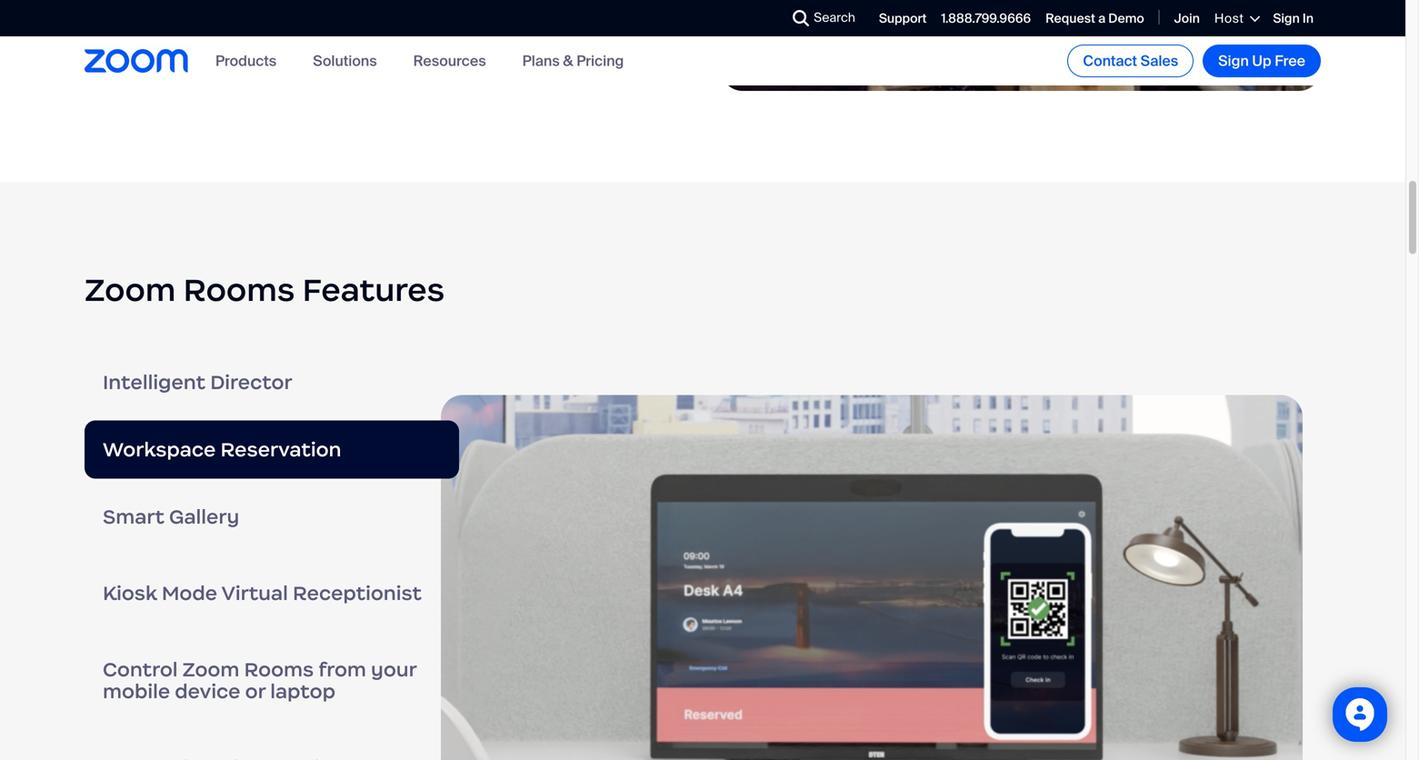 Task type: describe. For each thing, give the bounding box(es) containing it.
support
[[879, 10, 927, 27]]

workspace reservation group
[[441, 395, 1303, 760]]

host button
[[1215, 10, 1259, 27]]

support link
[[879, 10, 927, 27]]

join
[[1175, 10, 1201, 27]]

1.888.799.9666
[[942, 10, 1032, 27]]

your
[[371, 658, 417, 682]]

join link
[[1175, 10, 1201, 27]]

reservation
[[221, 438, 342, 462]]

smart gallery
[[103, 505, 239, 529]]

resources button
[[414, 51, 486, 70]]

or
[[245, 679, 266, 704]]

zoom rooms features
[[85, 270, 445, 310]]

plans & pricing
[[523, 51, 624, 70]]

contact sales link
[[1068, 45, 1194, 77]]

pricing
[[577, 51, 624, 70]]

kiosk mode virtual receptionist
[[103, 581, 422, 606]]

virtual
[[222, 581, 288, 606]]

smart
[[103, 505, 165, 529]]

intelligent
[[103, 370, 206, 395]]

solutions
[[313, 51, 377, 70]]

control
[[103, 658, 178, 682]]

control zoom rooms from your mobile device or laptop
[[103, 658, 417, 704]]

control zoom rooms from your mobile device or laptop button
[[85, 632, 459, 730]]

demo
[[1109, 10, 1145, 27]]

up
[[1253, 51, 1272, 70]]

contact sales
[[1084, 51, 1179, 70]]

&
[[563, 51, 574, 70]]

request a demo
[[1046, 10, 1145, 27]]

1.888.799.9666 link
[[942, 10, 1032, 27]]

receptionist
[[293, 581, 422, 606]]

request
[[1046, 10, 1096, 27]]

gallery
[[169, 505, 239, 529]]

products button
[[216, 51, 277, 70]]

laptop
[[270, 679, 336, 704]]

kiosk
[[103, 581, 157, 606]]

rooms inside the control zoom rooms from your mobile device or laptop
[[244, 658, 314, 682]]

smart gallery button
[[85, 479, 459, 555]]

sign for sign up free
[[1219, 51, 1250, 70]]

device
[[175, 679, 241, 704]]

0 vertical spatial rooms
[[183, 270, 295, 310]]



Task type: locate. For each thing, give the bounding box(es) containing it.
tabbed carousel element
[[0, 344, 1322, 760]]

0 vertical spatial zoom
[[85, 270, 176, 310]]

sign left up
[[1219, 51, 1250, 70]]

plans
[[523, 51, 560, 70]]

tab list
[[85, 344, 459, 760]]

rooms
[[183, 270, 295, 310], [244, 658, 314, 682]]

sales
[[1141, 51, 1179, 70]]

search
[[814, 9, 856, 26]]

1 vertical spatial rooms
[[244, 658, 314, 682]]

free
[[1275, 51, 1306, 70]]

host
[[1215, 10, 1245, 27]]

request a demo link
[[1046, 10, 1145, 27]]

workspaces image
[[441, 395, 1303, 760]]

0 horizontal spatial sign
[[1219, 51, 1250, 70]]

a
[[1099, 10, 1106, 27]]

solutions button
[[313, 51, 377, 70]]

0 horizontal spatial zoom
[[85, 270, 176, 310]]

resources
[[414, 51, 486, 70]]

contact
[[1084, 51, 1138, 70]]

plans & pricing link
[[523, 51, 624, 70]]

search image
[[793, 10, 810, 26]]

1 vertical spatial sign
[[1219, 51, 1250, 70]]

sign left in
[[1274, 10, 1300, 27]]

director
[[210, 370, 293, 395]]

workspace reservation
[[103, 438, 342, 462]]

features
[[303, 270, 445, 310]]

1 horizontal spatial sign
[[1274, 10, 1300, 27]]

sign in link
[[1274, 10, 1314, 27]]

sign up free link
[[1204, 45, 1322, 77]]

0 vertical spatial sign
[[1274, 10, 1300, 27]]

intelligent director button
[[85, 344, 459, 421]]

kiosk mode virtual receptionist button
[[85, 555, 459, 632]]

mode
[[162, 581, 217, 606]]

zoom logo image
[[85, 49, 188, 73]]

1 vertical spatial zoom
[[182, 658, 240, 682]]

tab list containing intelligent director
[[85, 344, 459, 760]]

workspace
[[103, 438, 216, 462]]

intelligent director
[[103, 370, 293, 395]]

zoom inside the control zoom rooms from your mobile device or laptop
[[182, 658, 240, 682]]

zoom
[[85, 270, 176, 310], [182, 658, 240, 682]]

from
[[319, 658, 367, 682]]

search image
[[793, 10, 810, 26]]

mobile
[[103, 679, 170, 704]]

sign
[[1274, 10, 1300, 27], [1219, 51, 1250, 70]]

products
[[216, 51, 277, 70]]

workspace reservation button
[[85, 421, 459, 479]]

1 horizontal spatial zoom
[[182, 658, 240, 682]]

in
[[1303, 10, 1314, 27]]

sign up free
[[1219, 51, 1306, 70]]

sign in
[[1274, 10, 1314, 27]]

sign for sign in
[[1274, 10, 1300, 27]]



Task type: vqa. For each thing, say whether or not it's contained in the screenshot.
Zoom in the Control Zoom Rooms from your mobile device or laptop
yes



